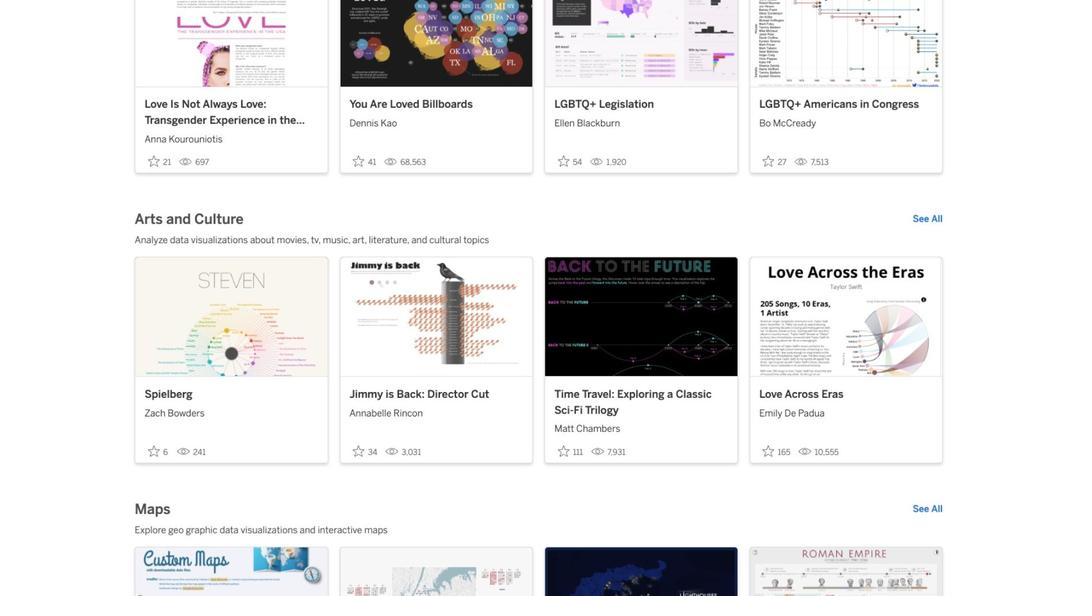 Task type: vqa. For each thing, say whether or not it's contained in the screenshot.
Maps heading
yes



Task type: describe. For each thing, give the bounding box(es) containing it.
explore geo graphic data visualizations and interactive maps element
[[135, 523, 944, 537]]

1 add favorite image from the left
[[148, 155, 160, 167]]

analyze data visualizations about movies, tv, music, art, literature, and cultural topics element
[[135, 234, 944, 247]]

arts and culture heading
[[135, 210, 244, 229]]

2 add favorite image from the left
[[353, 155, 365, 167]]

maps heading
[[135, 500, 171, 519]]

see all arts and culture element
[[913, 213, 944, 227]]

see all maps element
[[913, 503, 944, 517]]



Task type: locate. For each thing, give the bounding box(es) containing it.
1 horizontal spatial add favorite image
[[353, 155, 365, 167]]

Add Favorite button
[[145, 152, 175, 170], [350, 152, 380, 170], [555, 152, 586, 170], [760, 152, 791, 170], [145, 442, 172, 460], [350, 442, 381, 460], [555, 442, 587, 460], [760, 442, 795, 460]]

add favorite image
[[558, 155, 570, 167], [763, 155, 775, 167], [148, 445, 160, 457], [353, 445, 365, 457], [558, 445, 570, 457], [763, 445, 775, 457]]

add favorite image
[[148, 155, 160, 167], [353, 155, 365, 167]]

0 horizontal spatial add favorite image
[[148, 155, 160, 167]]

workbook thumbnail image
[[135, 0, 328, 87], [341, 0, 533, 87], [546, 0, 738, 87], [751, 0, 943, 87], [135, 257, 328, 376], [341, 257, 533, 376], [546, 257, 738, 376], [751, 257, 943, 376]]



